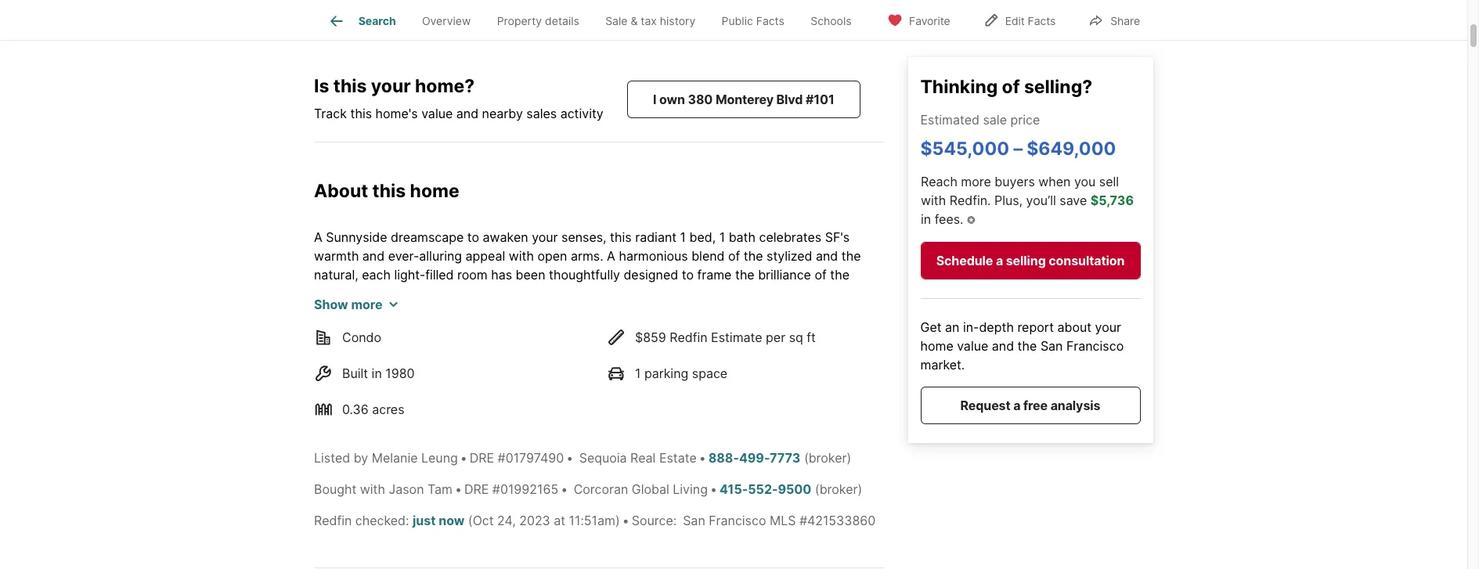 Task type: describe. For each thing, give the bounding box(es) containing it.
home?
[[415, 75, 475, 97]]

through
[[567, 304, 613, 320]]

public facts tab
[[709, 2, 798, 40]]

plus,
[[995, 192, 1023, 208]]

ever-
[[388, 248, 419, 264]]

tab list containing search
[[314, 0, 877, 40]]

sq
[[789, 329, 803, 345]]

the down "w/"
[[446, 304, 465, 320]]

now
[[439, 513, 465, 528]]

to up that
[[682, 267, 694, 283]]

public
[[722, 14, 753, 28]]

leisure
[[613, 342, 652, 358]]

brilliance
[[758, 267, 811, 283]]

• right leung
[[460, 450, 467, 466]]

own inside button
[[659, 91, 685, 107]]

mls
[[770, 513, 796, 528]]

• left 888- on the left
[[699, 450, 706, 466]]

source:
[[632, 513, 677, 528]]

report
[[1018, 319, 1054, 335]]

redfin for redfin checked: just now (oct 24, 2023 at 11:51am) • source: san francisco mls # 421533860
[[314, 513, 352, 528]]

& left the shops.
[[687, 417, 695, 433]]

421533860
[[807, 513, 876, 528]]

quartz
[[607, 323, 645, 339]]

#101
[[806, 91, 835, 107]]

park
[[568, 398, 594, 414]]

storage
[[500, 380, 545, 395]]

glen
[[537, 398, 564, 414]]

facing
[[353, 304, 390, 320]]

redfin checked: just now (oct 24, 2023 at 11:51am) • source: san francisco mls # 421533860
[[314, 513, 876, 528]]

share button
[[1075, 4, 1154, 36]]

& down through
[[595, 323, 603, 339]]

0 vertical spatial truly
[[696, 361, 722, 376]]

this inside a sunnyside dreamscape to awaken your senses, this radiant 1 bed, 1 bath celebrates sf's warmth and ever-alluring appeal with open arms. a harmonious blend of the stylized and the natural, each light-filled room has been thoughtfully designed to frame the brilliance of the outside world. beginning w/ open concept living/dining areas that lead to your own private south-facing balcony, the home continues through a series of elegant details including a large kitchen boasting a new subway tile backsplash & quartz countertops before finding pause in a thoughtful bedroom tailor-made for both lounge & leisure of the highest form. for pampering par excellence, a newly renovated bath makes all your daily rituals a truly refreshing experience while garage parking and extra storage add a touch of convenience. a truly unbeatable locale, the home also places you 4 blocks to glen park bart, i-280, and tech shuttle stops, plus safeway just 2 blocks away, parks, and an array of restaurants & shops.
[[610, 229, 632, 245]]

# for 01992165
[[492, 481, 500, 497]]

in for $5,736 in fees.
[[921, 211, 931, 227]]

24,
[[497, 513, 516, 528]]

condo
[[342, 329, 381, 345]]

(oct
[[468, 513, 494, 528]]

the down while
[[314, 398, 333, 414]]

san inside san francisco market.
[[1041, 338, 1063, 354]]

space
[[692, 366, 728, 381]]

continues
[[506, 304, 563, 320]]

property details tab
[[484, 2, 592, 40]]

a left the selling
[[996, 253, 1004, 269]]

( for 9500
[[815, 481, 820, 497]]

the right frame
[[735, 267, 755, 283]]

checked:
[[355, 513, 409, 528]]

redfin for redfin estimate
[[314, 21, 352, 36]]

depth
[[980, 319, 1014, 335]]

countertops
[[649, 323, 721, 339]]

your inside get an in-depth report about your home value and the
[[1096, 319, 1122, 335]]

thoughtful
[[314, 342, 375, 358]]

552-
[[748, 481, 778, 497]]

unbeatable
[[762, 380, 829, 395]]

a up convenience.
[[685, 361, 692, 376]]

broker for bought with jason tam • dre # 01992165 • corcoran global living • 415-552-9500 ( broker )
[[820, 481, 858, 497]]

details inside a sunnyside dreamscape to awaken your senses, this radiant 1 bed, 1 bath celebrates sf's warmth and ever-alluring appeal with open arms. a harmonious blend of the stylized and the natural, each light-filled room has been thoughtfully designed to frame the brilliance of the outside world. beginning w/ open concept living/dining areas that lead to your own private south-facing balcony, the home continues through a series of elegant details including a large kitchen boasting a new subway tile backsplash & quartz countertops before finding pause in a thoughtful bedroom tailor-made for both lounge & leisure of the highest form. for pampering par excellence, a newly renovated bath makes all your daily rituals a truly refreshing experience while garage parking and extra storage add a touch of convenience. a truly unbeatable locale, the home also places you 4 blocks to glen park bart, i-280, and tech shuttle stops, plus safeway just 2 blocks away, parks, and an array of restaurants & shops.
[[729, 304, 769, 320]]

including
[[772, 304, 825, 320]]

) for listed by melanie leung • dre # 01797490 • sequoia real estate • 888-499-7773 ( broker )
[[847, 450, 851, 466]]

& left "leisure"
[[601, 342, 609, 358]]

bed
[[447, 21, 471, 36]]

ft
[[595, 21, 607, 36]]

pause
[[810, 323, 846, 339]]

when
[[1039, 173, 1071, 189]]

balcony,
[[393, 304, 442, 320]]

& inside sale & tax history tab
[[631, 14, 638, 28]]

$859 redfin estimate per sq ft
[[635, 329, 816, 345]]

you inside a sunnyside dreamscape to awaken your senses, this radiant 1 bed, 1 bath celebrates sf's warmth and ever-alluring appeal with open arms. a harmonious blend of the stylized and the natural, each light-filled room has been thoughtfully designed to frame the brilliance of the outside world. beginning w/ open concept living/dining areas that lead to your own private south-facing balcony, the home continues through a series of elegant details including a large kitchen boasting a new subway tile backsplash & quartz countertops before finding pause in a thoughtful bedroom tailor-made for both lounge & leisure of the highest form. for pampering par excellence, a newly renovated bath makes all your daily rituals a truly refreshing experience while garage parking and extra storage add a touch of convenience. a truly unbeatable locale, the home also places you 4 blocks to glen park bart, i-280, and tech shuttle stops, plus safeway just 2 blocks away, parks, and an array of restaurants & shops.
[[443, 398, 465, 414]]

of up price
[[1002, 75, 1020, 97]]

7773
[[770, 450, 801, 466]]

alluring
[[419, 248, 462, 264]]

schools tab
[[798, 2, 865, 40]]

about this home
[[314, 180, 459, 202]]

415-552-9500 link
[[720, 481, 812, 497]]

schedule a selling consultation
[[937, 253, 1125, 269]]

and inside get an in-depth report about your home value and the
[[992, 338, 1015, 354]]

• up at
[[561, 481, 568, 497]]

in inside a sunnyside dreamscape to awaken your senses, this radiant 1 bed, 1 bath celebrates sf's warmth and ever-alluring appeal with open arms. a harmonious blend of the stylized and the natural, each light-filled room has been thoughtfully designed to frame the brilliance of the outside world. beginning w/ open concept living/dining areas that lead to your own private south-facing balcony, the home continues through a series of elegant details including a large kitchen boasting a new subway tile backsplash & quartz countertops before finding pause in a thoughtful bedroom tailor-made for both lounge & leisure of the highest form. for pampering par excellence, a newly renovated bath makes all your daily rituals a truly refreshing experience while garage parking and extra storage add a touch of convenience. a truly unbeatable locale, the home also places you 4 blocks to glen park bart, i-280, and tech shuttle stops, plus safeway just 2 blocks away, parks, and an array of restaurants & shops.
[[850, 323, 860, 339]]

track this home's value and nearby sales activity
[[314, 106, 604, 121]]

renovated
[[433, 361, 492, 376]]

with inside reach more buyers when you sell with redfin. plus, you'll save
[[921, 192, 946, 208]]

track
[[314, 106, 347, 121]]

highest
[[694, 342, 737, 358]]

redfin.
[[950, 192, 991, 208]]

sale & tax history tab
[[592, 2, 709, 40]]

beginning
[[401, 286, 460, 301]]

1 horizontal spatial open
[[538, 248, 567, 264]]

home up subway
[[469, 304, 502, 320]]

consultation
[[1049, 253, 1125, 269]]

outside
[[314, 286, 358, 301]]

form.
[[741, 342, 772, 358]]

and down glen
[[524, 417, 546, 433]]

1 vertical spatial redfin
[[670, 329, 708, 345]]

0.36 acres
[[342, 402, 405, 417]]

convenience.
[[638, 380, 717, 395]]

extra
[[467, 380, 497, 395]]

estate
[[659, 450, 697, 466]]

search
[[358, 14, 396, 28]]

made
[[470, 342, 503, 358]]

of up private
[[815, 267, 827, 283]]

free
[[1024, 398, 1048, 413]]

redfin estimate
[[314, 21, 407, 36]]

for
[[507, 342, 523, 358]]

0 vertical spatial estimate
[[355, 21, 407, 36]]

a left free
[[1014, 398, 1021, 413]]

bed,
[[690, 229, 716, 245]]

public facts
[[722, 14, 785, 28]]

of up countertops
[[666, 304, 678, 320]]

tailor-
[[435, 342, 470, 358]]

home up dreamscape
[[410, 180, 459, 202]]

bath
[[508, 21, 536, 36]]

just inside a sunnyside dreamscape to awaken your senses, this radiant 1 bed, 1 bath celebrates sf's warmth and ever-alluring appeal with open arms. a harmonious blend of the stylized and the natural, each light-filled room has been thoughtfully designed to frame the brilliance of the outside world. beginning w/ open concept living/dining areas that lead to your own private south-facing balcony, the home continues through a series of elegant details including a large kitchen boasting a new subway tile backsplash & quartz countertops before finding pause in a thoughtful bedroom tailor-made for both lounge & leisure of the highest form. for pampering par excellence, a newly renovated bath makes all your daily rituals a truly refreshing experience while garage parking and extra storage add a touch of convenience. a truly unbeatable locale, the home also places you 4 blocks to glen park bart, i-280, and tech shuttle stops, plus safeway just 2 blocks away, parks, and an array of restaurants & shops.
[[368, 417, 389, 433]]

value inside get an in-depth report about your home value and the
[[958, 338, 989, 354]]

overview tab
[[409, 2, 484, 40]]

broker for listed by melanie leung • dre # 01797490 • sequoia real estate • 888-499-7773 ( broker )
[[809, 450, 847, 466]]

francisco inside san francisco market.
[[1067, 338, 1124, 354]]

an inside get an in-depth report about your home value and the
[[946, 319, 960, 335]]

415-
[[720, 481, 748, 497]]

arms.
[[571, 248, 603, 264]]

sequoia
[[579, 450, 627, 466]]

the left stylized
[[744, 248, 763, 264]]

# for 01797490
[[498, 450, 506, 466]]

corcoran
[[574, 481, 628, 497]]

280,
[[646, 398, 672, 414]]

stylized
[[767, 248, 812, 264]]

the down countertops
[[671, 342, 690, 358]]

$649,000
[[1027, 138, 1117, 160]]

sale & tax history
[[605, 14, 696, 28]]

shops.
[[699, 417, 738, 433]]

–
[[1014, 138, 1023, 160]]

0 horizontal spatial open
[[481, 286, 511, 301]]

more for show
[[351, 297, 383, 312]]

0 horizontal spatial with
[[360, 481, 385, 497]]

1 horizontal spatial bath
[[729, 229, 756, 245]]

1 horizontal spatial just
[[413, 513, 436, 528]]

• right tam
[[455, 481, 462, 497]]

380
[[688, 91, 713, 107]]

dre for 01797490
[[470, 450, 494, 466]]

newly
[[394, 361, 429, 376]]

your up touch
[[585, 361, 611, 376]]

0 horizontal spatial bath
[[496, 361, 523, 376]]

home up safeway
[[337, 398, 370, 414]]

a up quartz
[[617, 304, 624, 320]]

0 horizontal spatial francisco
[[709, 513, 766, 528]]

sq ft
[[576, 21, 607, 36]]

details inside tab
[[545, 14, 579, 28]]

of up rituals
[[655, 342, 667, 358]]

property details
[[497, 14, 579, 28]]

own inside a sunnyside dreamscape to awaken your senses, this radiant 1 bed, 1 bath celebrates sf's warmth and ever-alluring appeal with open arms. a harmonious blend of the stylized and the natural, each light-filled room has been thoughtfully designed to frame the brilliance of the outside world. beginning w/ open concept living/dining areas that lead to your own private south-facing balcony, the home continues through a series of elegant details including a large kitchen boasting a new subway tile backsplash & quartz countertops before finding pause in a thoughtful bedroom tailor-made for both lounge & leisure of the highest form. for pampering par excellence, a newly renovated bath makes all your daily rituals a truly refreshing experience while garage parking and extra storage add a touch of convenience. a truly unbeatable locale, the home also places you 4 blocks to glen park bart, i-280, and tech shuttle stops, plus safeway just 2 blocks away, parks, and an array of restaurants & shops.
[[778, 286, 803, 301]]

of down daily
[[623, 380, 635, 395]]

your up home's
[[371, 75, 411, 97]]

and down convenience.
[[676, 398, 698, 414]]

0 horizontal spatial san
[[683, 513, 705, 528]]

selling
[[1006, 253, 1046, 269]]

world.
[[361, 286, 398, 301]]

the up private
[[830, 267, 850, 283]]

0 horizontal spatial blocks
[[404, 417, 443, 433]]



Task type: vqa. For each thing, say whether or not it's contained in the screenshot.
first Net from right
no



Task type: locate. For each thing, give the bounding box(es) containing it.
1 horizontal spatial facts
[[1028, 14, 1056, 27]]

with up the been
[[509, 248, 534, 264]]

0 horizontal spatial facts
[[756, 14, 785, 28]]

0 horizontal spatial more
[[351, 297, 383, 312]]

schools
[[811, 14, 852, 28]]

0 vertical spatial blocks
[[480, 398, 518, 414]]

estimate up refreshing
[[711, 329, 762, 345]]

# up the 24,
[[492, 481, 500, 497]]

1 parking space
[[635, 366, 728, 381]]

1 vertical spatial francisco
[[709, 513, 766, 528]]

#
[[498, 450, 506, 466], [492, 481, 500, 497], [799, 513, 807, 528]]

0 vertical spatial an
[[946, 319, 960, 335]]

that
[[677, 286, 701, 301]]

a up pause
[[829, 304, 836, 320]]

concept
[[515, 286, 563, 301]]

add
[[549, 380, 572, 395]]

and down renovated
[[441, 380, 463, 395]]

show more button
[[314, 295, 398, 314]]

san
[[1041, 338, 1063, 354], [683, 513, 705, 528]]

0 vertical spatial with
[[921, 192, 946, 208]]

show
[[314, 297, 348, 312]]

in for built in 1980
[[372, 366, 382, 381]]

2 vertical spatial with
[[360, 481, 385, 497]]

the down report
[[1018, 338, 1038, 354]]

facts for public facts
[[756, 14, 785, 28]]

you'll
[[1026, 192, 1056, 208]]

areas
[[641, 286, 674, 301]]

home
[[410, 180, 459, 202], [469, 304, 502, 320], [921, 338, 954, 354], [337, 398, 370, 414]]

more up redfin.
[[961, 173, 991, 189]]

your down brilliance
[[749, 286, 775, 301]]

2 vertical spatial #
[[799, 513, 807, 528]]

by
[[354, 450, 368, 466]]

a up tech
[[720, 380, 729, 395]]

this for is
[[333, 75, 367, 97]]

2 vertical spatial redfin
[[314, 513, 352, 528]]

stops,
[[779, 398, 815, 414]]

0 horizontal spatial you
[[443, 398, 465, 414]]

refreshing
[[726, 361, 786, 376]]

locale,
[[832, 380, 870, 395]]

facts inside the public facts tab
[[756, 14, 785, 28]]

built in 1980
[[342, 366, 415, 381]]

bought with jason tam • dre # 01992165 • corcoran global living • 415-552-9500 ( broker )
[[314, 481, 862, 497]]

price
[[1011, 112, 1041, 127]]

truly
[[696, 361, 722, 376], [732, 380, 759, 395]]

and up each at top
[[362, 248, 385, 264]]

a right arms.
[[607, 248, 615, 264]]

( right 7773
[[804, 450, 809, 466]]

• left 415-
[[710, 481, 717, 497]]

dre down away,
[[470, 450, 494, 466]]

0 horizontal spatial 1
[[635, 366, 641, 381]]

touch
[[586, 380, 619, 395]]

and left nearby
[[456, 106, 479, 121]]

1 horizontal spatial own
[[778, 286, 803, 301]]

room
[[457, 267, 488, 283]]

2 vertical spatial a
[[720, 380, 729, 395]]

1 vertical spatial you
[[443, 398, 465, 414]]

# down parks,
[[498, 450, 506, 466]]

you left 4
[[443, 398, 465, 414]]

a up the warmth on the left of the page
[[314, 229, 323, 245]]

home inside get an in-depth report about your home value and the
[[921, 338, 954, 354]]

buyers
[[995, 173, 1035, 189]]

bath link
[[508, 21, 536, 36]]

home up the market.
[[921, 338, 954, 354]]

a down balcony,
[[416, 323, 423, 339]]

living/dining
[[567, 286, 638, 301]]

blocks down places
[[404, 417, 443, 433]]

0 vertical spatial (
[[804, 450, 809, 466]]

facts right edit
[[1028, 14, 1056, 27]]

in right built at bottom
[[372, 366, 382, 381]]

broker right 7773
[[809, 450, 847, 466]]

i
[[653, 91, 657, 107]]

1 horizontal spatial a
[[607, 248, 615, 264]]

both
[[527, 342, 554, 358]]

1 horizontal spatial you
[[1074, 173, 1096, 189]]

facts
[[1028, 14, 1056, 27], [756, 14, 785, 28]]

bath down for
[[496, 361, 523, 376]]

in left fees.
[[921, 211, 931, 227]]

1 vertical spatial details
[[729, 304, 769, 320]]

0 vertical spatial you
[[1074, 173, 1096, 189]]

1 vertical spatial bath
[[496, 361, 523, 376]]

listed
[[314, 450, 350, 466]]

0 vertical spatial #
[[498, 450, 506, 466]]

0 vertical spatial value
[[421, 106, 453, 121]]

redfin down elegant
[[670, 329, 708, 345]]

listed by melanie leung • dre # 01797490 • sequoia real estate • 888-499-7773 ( broker )
[[314, 450, 851, 466]]

blvd
[[777, 91, 803, 107]]

1 vertical spatial an
[[549, 417, 564, 433]]

parking up 280, at the left bottom
[[644, 366, 689, 381]]

0 vertical spatial san
[[1041, 338, 1063, 354]]

dre up (oct
[[464, 481, 489, 497]]

$5,736 in fees.
[[921, 192, 1134, 227]]

monterey
[[716, 91, 774, 107]]

0 vertical spatial a
[[314, 229, 323, 245]]

restaurants
[[616, 417, 684, 433]]

per
[[766, 329, 786, 345]]

0 vertical spatial more
[[961, 173, 991, 189]]

1 vertical spatial san
[[683, 513, 705, 528]]

an down glen
[[549, 417, 564, 433]]

• left sequoia
[[566, 450, 573, 466]]

1 vertical spatial more
[[351, 297, 383, 312]]

broker up 421533860
[[820, 481, 858, 497]]

before
[[724, 323, 763, 339]]

a right add
[[575, 380, 582, 395]]

senses,
[[561, 229, 607, 245]]

1 vertical spatial #
[[492, 481, 500, 497]]

1 vertical spatial truly
[[732, 380, 759, 395]]

of right blend
[[728, 248, 740, 264]]

with inside a sunnyside dreamscape to awaken your senses, this radiant 1 bed, 1 bath celebrates sf's warmth and ever-alluring appeal with open arms. a harmonious blend of the stylized and the natural, each light-filled room has been thoughtfully designed to frame the brilliance of the outside world. beginning w/ open concept living/dining areas that lead to your own private south-facing balcony, the home continues through a series of elegant details including a large kitchen boasting a new subway tile backsplash & quartz countertops before finding pause in a thoughtful bedroom tailor-made for both lounge & leisure of the highest form. for pampering par excellence, a newly renovated bath makes all your daily rituals a truly refreshing experience while garage parking and extra storage add a touch of convenience. a truly unbeatable locale, the home also places you 4 blocks to glen park bart, i-280, and tech shuttle stops, plus safeway just 2 blocks away, parks, and an array of restaurants & shops.
[[509, 248, 534, 264]]

0 horizontal spatial a
[[314, 229, 323, 245]]

with down the reach
[[921, 192, 946, 208]]

is
[[314, 75, 329, 97]]

2 horizontal spatial a
[[720, 380, 729, 395]]

1 horizontal spatial 1
[[680, 229, 686, 245]]

$545,000
[[921, 138, 1010, 160]]

1 horizontal spatial san
[[1041, 338, 1063, 354]]

2 horizontal spatial with
[[921, 192, 946, 208]]

francisco
[[1067, 338, 1124, 354], [709, 513, 766, 528]]

this right the is
[[333, 75, 367, 97]]

and down depth
[[992, 338, 1015, 354]]

0 horizontal spatial )
[[847, 450, 851, 466]]

sunnyside
[[326, 229, 387, 245]]

home's
[[376, 106, 418, 121]]

0 vertical spatial broker
[[809, 450, 847, 466]]

0 horizontal spatial parking
[[393, 380, 437, 395]]

2 vertical spatial in
[[372, 366, 382, 381]]

save
[[1060, 192, 1087, 208]]

1 horizontal spatial blocks
[[480, 398, 518, 414]]

1 vertical spatial with
[[509, 248, 534, 264]]

the down sf's
[[842, 248, 861, 264]]

1 horizontal spatial in
[[850, 323, 860, 339]]

1 horizontal spatial details
[[729, 304, 769, 320]]

2 horizontal spatial in
[[921, 211, 931, 227]]

a left newly at the bottom
[[384, 361, 391, 376]]

own right i in the left top of the page
[[659, 91, 685, 107]]

• left source: at the left bottom of the page
[[622, 513, 629, 528]]

1 vertical spatial a
[[607, 248, 615, 264]]

facts for edit facts
[[1028, 14, 1056, 27]]

more down each at top
[[351, 297, 383, 312]]

1 vertical spatial )
[[858, 481, 862, 497]]

built
[[342, 366, 368, 381]]

1 horizontal spatial parking
[[644, 366, 689, 381]]

reach
[[921, 173, 958, 189]]

activity
[[560, 106, 604, 121]]

0 vertical spatial dre
[[470, 450, 494, 466]]

this for track
[[350, 106, 372, 121]]

estimate
[[355, 21, 407, 36], [711, 329, 762, 345]]

daily
[[614, 361, 642, 376]]

you inside reach more buyers when you sell with redfin. plus, you'll save
[[1074, 173, 1096, 189]]

pampering
[[798, 342, 861, 358]]

francisco down about
[[1067, 338, 1124, 354]]

an
[[946, 319, 960, 335], [549, 417, 564, 433]]

kitchen
[[314, 323, 357, 339]]

1 horizontal spatial estimate
[[711, 329, 762, 345]]

1 vertical spatial value
[[958, 338, 989, 354]]

to down storage
[[522, 398, 534, 414]]

facts inside edit facts 'button'
[[1028, 14, 1056, 27]]

0 vertical spatial in
[[921, 211, 931, 227]]

this
[[333, 75, 367, 97], [350, 106, 372, 121], [372, 180, 406, 202], [610, 229, 632, 245]]

& left the tax
[[631, 14, 638, 28]]

edit facts button
[[970, 4, 1069, 36]]

details up before
[[729, 304, 769, 320]]

a up the par
[[864, 323, 871, 339]]

0 vertical spatial bath
[[729, 229, 756, 245]]

( for 7773
[[804, 450, 809, 466]]

blocks up parks,
[[480, 398, 518, 414]]

1 horizontal spatial francisco
[[1067, 338, 1124, 354]]

1 vertical spatial in
[[850, 323, 860, 339]]

2 horizontal spatial 1
[[719, 229, 725, 245]]

redfin down bought
[[314, 513, 352, 528]]

0 horizontal spatial just
[[368, 417, 389, 433]]

own down brilliance
[[778, 286, 803, 301]]

1 vertical spatial (
[[815, 481, 820, 497]]

in down 'large'
[[850, 323, 860, 339]]

the
[[744, 248, 763, 264], [842, 248, 861, 264], [735, 267, 755, 283], [830, 267, 850, 283], [446, 304, 465, 320], [1018, 338, 1038, 354], [671, 342, 690, 358], [314, 398, 333, 414]]

the inside get an in-depth report about your home value and the
[[1018, 338, 1038, 354]]

francisco down 415-
[[709, 513, 766, 528]]

sales
[[526, 106, 557, 121]]

1 right the bed,
[[719, 229, 725, 245]]

get an in-depth report about your home value and the
[[921, 319, 1122, 354]]

tab list
[[314, 0, 877, 40]]

finding
[[766, 323, 807, 339]]

1 vertical spatial own
[[778, 286, 803, 301]]

0 horizontal spatial details
[[545, 14, 579, 28]]

0 vertical spatial )
[[847, 450, 851, 466]]

to right lead on the left bottom
[[733, 286, 745, 301]]

0 horizontal spatial (
[[804, 450, 809, 466]]

0 horizontal spatial truly
[[696, 361, 722, 376]]

redfin left search
[[314, 21, 352, 36]]

about
[[1058, 319, 1092, 335]]

2
[[393, 417, 401, 433]]

thoughtfully
[[549, 267, 620, 283]]

san francisco market.
[[921, 338, 1124, 373]]

truly up shuttle
[[732, 380, 759, 395]]

0 horizontal spatial own
[[659, 91, 685, 107]]

parking inside a sunnyside dreamscape to awaken your senses, this radiant 1 bed, 1 bath celebrates sf's warmth and ever-alluring appeal with open arms. a harmonious blend of the stylized and the natural, each light-filled room has been thoughtfully designed to frame the brilliance of the outside world. beginning w/ open concept living/dining areas that lead to your own private south-facing balcony, the home continues through a series of elegant details including a large kitchen boasting a new subway tile backsplash & quartz countertops before finding pause in a thoughtful bedroom tailor-made for both lounge & leisure of the highest form. for pampering par excellence, a newly renovated bath makes all your daily rituals a truly refreshing experience while garage parking and extra storage add a touch of convenience. a truly unbeatable locale, the home also places you 4 blocks to glen park bart, i-280, and tech shuttle stops, plus safeway just 2 blocks away, parks, and an array of restaurants & shops.
[[393, 380, 437, 395]]

0 horizontal spatial value
[[421, 106, 453, 121]]

and
[[456, 106, 479, 121], [362, 248, 385, 264], [816, 248, 838, 264], [992, 338, 1015, 354], [441, 380, 463, 395], [676, 398, 698, 414], [524, 417, 546, 433]]

series
[[627, 304, 663, 320]]

1 vertical spatial broker
[[820, 481, 858, 497]]

this left radiant
[[610, 229, 632, 245]]

this right about on the left
[[372, 180, 406, 202]]

01992165
[[500, 481, 558, 497]]

value down home?
[[421, 106, 453, 121]]

an left in-
[[946, 319, 960, 335]]

0 vertical spatial own
[[659, 91, 685, 107]]

details left ft
[[545, 14, 579, 28]]

1 left the bed,
[[680, 229, 686, 245]]

0 vertical spatial just
[[368, 417, 389, 433]]

0 vertical spatial details
[[545, 14, 579, 28]]

more inside reach more buyers when you sell with redfin. plus, you'll save
[[961, 173, 991, 189]]

bath right the bed,
[[729, 229, 756, 245]]

estimate up is this your home?
[[355, 21, 407, 36]]

tech
[[701, 398, 730, 414]]

1 horizontal spatial an
[[946, 319, 960, 335]]

1 horizontal spatial value
[[958, 338, 989, 354]]

4
[[468, 398, 476, 414]]

your right about
[[1096, 319, 1122, 335]]

# right mls
[[799, 513, 807, 528]]

show more
[[314, 297, 383, 312]]

1 horizontal spatial more
[[961, 173, 991, 189]]

value down in-
[[958, 338, 989, 354]]

0 horizontal spatial estimate
[[355, 21, 407, 36]]

favorite
[[909, 14, 950, 27]]

melanie
[[372, 450, 418, 466]]

tile
[[504, 323, 521, 339]]

parks,
[[484, 417, 520, 433]]

1 vertical spatial blocks
[[404, 417, 443, 433]]

your
[[371, 75, 411, 97], [532, 229, 558, 245], [749, 286, 775, 301], [1096, 319, 1122, 335], [585, 361, 611, 376]]

large
[[839, 304, 869, 320]]

array
[[567, 417, 597, 433]]

places
[[401, 398, 440, 414]]

0 vertical spatial open
[[538, 248, 567, 264]]

garage
[[348, 380, 390, 395]]

1 vertical spatial just
[[413, 513, 436, 528]]

more for reach
[[961, 173, 991, 189]]

just left 2
[[368, 417, 389, 433]]

dre
[[470, 450, 494, 466], [464, 481, 489, 497]]

0 vertical spatial redfin
[[314, 21, 352, 36]]

0 horizontal spatial in
[[372, 366, 382, 381]]

truly down highest
[[696, 361, 722, 376]]

facts right public
[[756, 14, 785, 28]]

of down bart,
[[601, 417, 613, 433]]

in inside $5,736 in fees.
[[921, 211, 931, 227]]

backsplash
[[525, 323, 592, 339]]

1 horizontal spatial with
[[509, 248, 534, 264]]

to up "appeal"
[[467, 229, 479, 245]]

for
[[775, 342, 794, 358]]

1 horizontal spatial (
[[815, 481, 820, 497]]

light-
[[394, 267, 425, 283]]

makes
[[526, 361, 565, 376]]

and down sf's
[[816, 248, 838, 264]]

parking down newly at the bottom
[[393, 380, 437, 395]]

1 down "leisure"
[[635, 366, 641, 381]]

( right 9500
[[815, 481, 820, 497]]

your left senses,
[[532, 229, 558, 245]]

1 vertical spatial dre
[[464, 481, 489, 497]]

) for bought with jason tam • dre # 01992165 • corcoran global living • 415-552-9500 ( broker )
[[858, 481, 862, 497]]

open down has
[[481, 286, 511, 301]]

living
[[673, 481, 708, 497]]

an inside a sunnyside dreamscape to awaken your senses, this radiant 1 bed, 1 bath celebrates sf's warmth and ever-alluring appeal with open arms. a harmonious blend of the stylized and the natural, each light-filled room has been thoughtfully designed to frame the brilliance of the outside world. beginning w/ open concept living/dining areas that lead to your own private south-facing balcony, the home continues through a series of elegant details including a large kitchen boasting a new subway tile backsplash & quartz countertops before finding pause in a thoughtful bedroom tailor-made for both lounge & leisure of the highest form. for pampering par excellence, a newly renovated bath makes all your daily rituals a truly refreshing experience while garage parking and extra storage add a touch of convenience. a truly unbeatable locale, the home also places you 4 blocks to glen park bart, i-280, and tech shuttle stops, plus safeway just 2 blocks away, parks, and an array of restaurants & shops.
[[549, 417, 564, 433]]

dre for 01992165
[[464, 481, 489, 497]]

san down report
[[1041, 338, 1063, 354]]

0 horizontal spatial an
[[549, 417, 564, 433]]

1 vertical spatial estimate
[[711, 329, 762, 345]]

this for about
[[372, 180, 406, 202]]

1 horizontal spatial truly
[[732, 380, 759, 395]]

0 vertical spatial francisco
[[1067, 338, 1124, 354]]

thinking of selling?
[[921, 75, 1093, 97]]

more inside dropdown button
[[351, 297, 383, 312]]

1 vertical spatial open
[[481, 286, 511, 301]]

1 horizontal spatial )
[[858, 481, 862, 497]]



